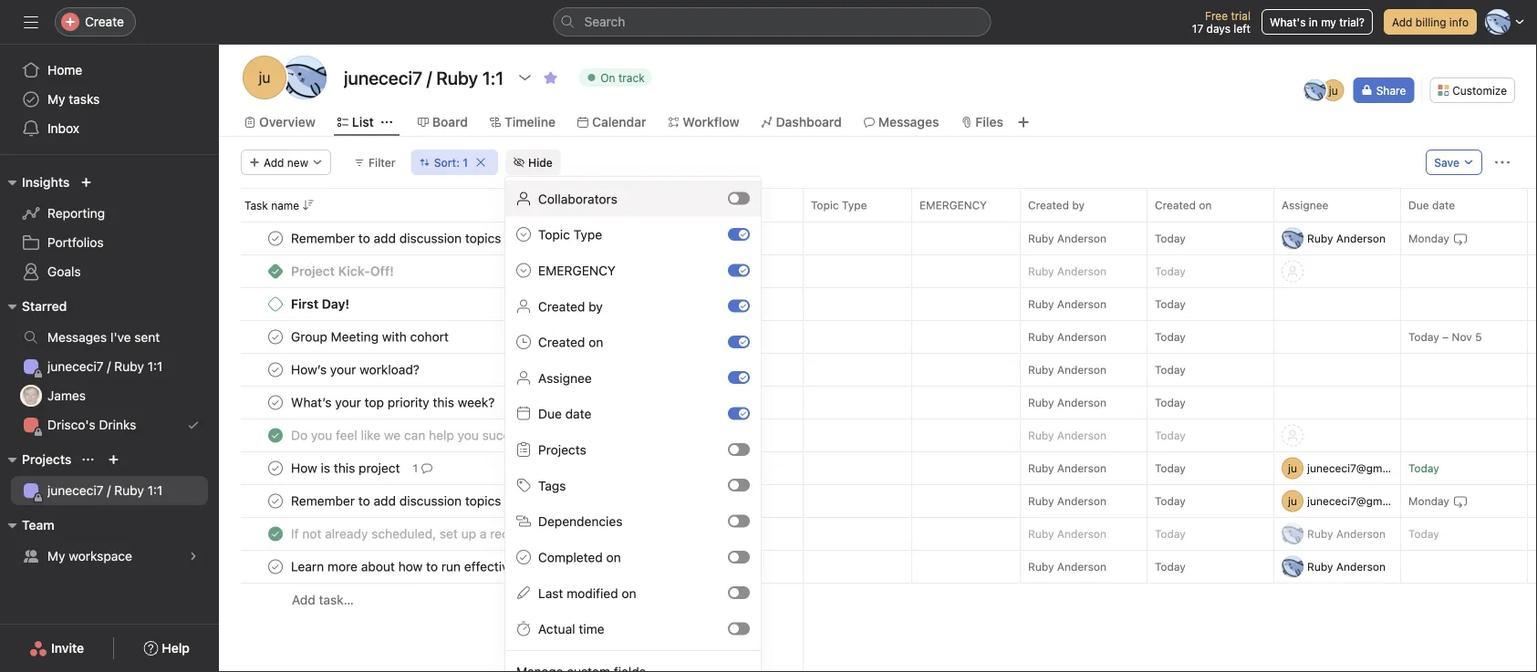 Task type: describe. For each thing, give the bounding box(es) containing it.
portfolios
[[47, 235, 104, 250]]

add task… tree grid
[[219, 222, 1537, 617]]

first day! cell
[[219, 287, 804, 321]]

my workspace link
[[11, 542, 208, 571]]

assignee inside menu
[[538, 371, 592, 386]]

created on inside menu
[[538, 335, 603, 350]]

filter
[[369, 156, 396, 169]]

workflow
[[683, 114, 739, 130]]

name
[[271, 199, 299, 212]]

search button
[[553, 7, 991, 36]]

today for sixth completed image from the bottom
[[1155, 232, 1186, 245]]

hide button
[[505, 150, 561, 175]]

my tasks
[[47, 92, 100, 107]]

trial
[[1231, 9, 1251, 22]]

completed image for completed checkbox inside the if not already scheduled, set up a recurring 1:1 meeting in your calendar cell
[[265, 523, 286, 545]]

filter button
[[346, 150, 404, 175]]

on track
[[600, 71, 645, 84]]

anderson for completed checkbox inside learn more about how to run effective 1:1s cell
[[1057, 561, 1107, 573]]

on track button
[[570, 65, 660, 90]]

list
[[352, 114, 374, 130]]

today for completed image in the learn more about how to run effective 1:1s cell
[[1155, 561, 1186, 573]]

calendar
[[592, 114, 646, 130]]

completed checkbox for 'how is this project' text box
[[265, 457, 286, 479]]

How is this project text field
[[287, 459, 406, 478]]

Learn more about how to run effective 1:1s text field
[[287, 558, 546, 576]]

completed checkbox for do you feel like we can help you succeed in any manner right now? 'text box'
[[265, 425, 286, 447]]

completed checkbox for learn more about how to run effective 1:1s text box at the bottom left of page
[[265, 556, 286, 578]]

completed milestone checkbox for first day! text field at the top
[[268, 297, 283, 312]]

junececi7 / ruby 1:1 inside starred element
[[47, 359, 163, 374]]

0 vertical spatial created by
[[1028, 199, 1085, 212]]

2 completed image from the top
[[265, 490, 286, 512]]

1:1 for 1st junececi7 / ruby 1:1 link from the top of the page
[[147, 359, 163, 374]]

switch for assignee
[[728, 371, 750, 384]]

remember to add discussion topics for the next meeting text field for ju
[[287, 492, 629, 510]]

board
[[432, 114, 468, 130]]

switch for tags
[[728, 479, 750, 492]]

actual
[[538, 622, 575, 637]]

switch for projects
[[728, 443, 750, 456]]

customize button
[[1430, 78, 1515, 103]]

hide
[[528, 156, 553, 169]]

today for completed image in the group meeting with cohort cell
[[1155, 331, 1186, 343]]

0 vertical spatial emergency
[[920, 199, 987, 212]]

save button
[[1426, 150, 1482, 175]]

anderson for completed checkbox within the how is this project cell
[[1057, 462, 1107, 475]]

completed milestone checkbox for project kick-off! text field
[[268, 264, 283, 279]]

anderson for completed checkbox inside the if not already scheduled, set up a recurring 1:1 meeting in your calendar cell
[[1057, 528, 1107, 540]]

calendar link
[[577, 112, 646, 132]]

starred element
[[0, 290, 219, 443]]

completed image for completed checkbox within the how is this project cell
[[265, 457, 286, 479]]

files link
[[961, 112, 1003, 132]]

add for add new
[[264, 156, 284, 169]]

today for completed image inside how's your workload? cell
[[1155, 364, 1186, 376]]

nov
[[1452, 331, 1472, 343]]

1 junececi7 / ruby 1:1 link from the top
[[11, 352, 208, 381]]

how's your workload? cell
[[219, 353, 804, 387]]

help
[[162, 641, 190, 656]]

0 horizontal spatial topic type
[[538, 227, 602, 242]]

completed milestone image
[[268, 264, 283, 279]]

dependencies
[[538, 514, 623, 529]]

due date inside menu
[[538, 407, 591, 422]]

my for my tasks
[[47, 92, 65, 107]]

sort:
[[434, 156, 460, 169]]

add for add task…
[[292, 592, 315, 608]]

last
[[538, 586, 563, 601]]

my
[[1321, 16, 1336, 28]]

sort: 1 button
[[411, 150, 498, 175]]

Do you feel like we can help you succeed in any manner right now? text field
[[287, 426, 688, 445]]

completed checkbox for group meeting with cohort text box
[[265, 326, 286, 348]]

repeats image
[[1453, 231, 1468, 246]]

goals
[[47, 264, 81, 279]]

new
[[287, 156, 308, 169]]

james
[[47, 388, 86, 403]]

completed image for group meeting with cohort text box
[[265, 326, 286, 348]]

messages i've sent
[[47, 330, 160, 345]]

switch for last modified on
[[728, 587, 750, 599]]

my workspace
[[47, 549, 132, 564]]

1:1 for junececi7 / ruby 1:1 link inside the projects element
[[147, 483, 163, 498]]

ja
[[25, 390, 37, 402]]

monday for ruby anderson
[[1408, 232, 1449, 245]]

i've
[[110, 330, 131, 345]]

/ inside starred element
[[107, 359, 111, 374]]

actual time
[[538, 622, 604, 637]]

topic inside "row"
[[811, 199, 839, 212]]

0 vertical spatial type
[[842, 199, 867, 212]]

repeats image
[[1453, 494, 1468, 509]]

add task… row
[[219, 583, 1537, 617]]

add task… button
[[292, 590, 354, 610]]

1 horizontal spatial due date
[[1408, 199, 1455, 212]]

billing
[[1416, 16, 1446, 28]]

completed image for learn more about how to run effective 1:1s text box at the bottom left of page
[[265, 556, 286, 578]]

What's your top priority this week? text field
[[287, 394, 500, 412]]

today for completed icon inside if not already scheduled, set up a recurring 1:1 meeting in your calendar cell
[[1155, 528, 1186, 540]]

2 junececi7@gmail.com from the top
[[1307, 495, 1419, 508]]

anderson for ju completed option
[[1057, 495, 1107, 508]]

due inside menu
[[538, 407, 562, 422]]

date inside menu
[[565, 407, 591, 422]]

projects inside menu
[[538, 442, 586, 457]]

today for completed image inside do you feel like we can help you succeed in any manner right now? cell
[[1155, 429, 1186, 442]]

remove from starred image
[[543, 70, 558, 85]]

task
[[244, 199, 268, 212]]

1 inside button
[[413, 462, 418, 475]]

projects button
[[0, 449, 72, 471]]

add for add billing info
[[1392, 16, 1413, 28]]

on
[[600, 71, 615, 84]]

workflow link
[[668, 112, 739, 132]]

junececi7 / ruby 1:1 link inside projects element
[[11, 476, 208, 505]]

free trial 17 days left
[[1192, 9, 1251, 35]]

timeline link
[[490, 112, 556, 132]]

switch for created on
[[728, 336, 750, 348]]

1 completed image from the top
[[265, 228, 286, 249]]

home
[[47, 62, 82, 78]]

what's in my trial?
[[1270, 16, 1365, 28]]

messages for messages
[[878, 114, 939, 130]]

show options image
[[517, 70, 532, 85]]

sent
[[134, 330, 160, 345]]

switch for topic type
[[728, 228, 750, 241]]

invite
[[51, 641, 84, 656]]

If not already scheduled, set up a recurring 1:1 meeting in your calendar text field
[[287, 525, 717, 543]]

starred button
[[0, 296, 67, 317]]

learn more about how to run effective 1:1s cell
[[219, 550, 804, 584]]

what's
[[1270, 16, 1306, 28]]

projects inside dropdown button
[[22, 452, 72, 467]]

tab actions image
[[381, 117, 392, 128]]

1 inside sort: 1 dropdown button
[[463, 156, 468, 169]]

completed image for do you feel like we can help you succeed in any manner right now? 'text box'
[[265, 425, 286, 447]]

inbox
[[47, 121, 79, 136]]

0 vertical spatial by
[[1072, 199, 1085, 212]]

completed on
[[538, 550, 621, 565]]

goals link
[[11, 257, 208, 286]]

anderson for completed milestone option in the project kick-off! cell
[[1057, 265, 1107, 278]]

overview
[[259, 114, 315, 130]]

reporting link
[[11, 199, 208, 228]]

completed
[[538, 550, 603, 565]]

today for second completed icon from the bottom
[[1155, 495, 1186, 508]]

remember to add discussion topics for the next meeting text field for ra
[[287, 229, 629, 248]]

today – nov 5
[[1408, 331, 1482, 343]]

show options, current sort, top image
[[82, 454, 93, 465]]

inbox link
[[11, 114, 208, 143]]

menu containing collaborators
[[505, 177, 761, 672]]

drisco's drinks link
[[11, 411, 208, 440]]

junececi7 for junececi7 / ruby 1:1 link inside the projects element
[[47, 483, 104, 498]]

completed image for what's your top priority this week? 'text field'
[[265, 392, 286, 414]]

board link
[[418, 112, 468, 132]]

team
[[22, 518, 54, 533]]

add billing info
[[1392, 16, 1469, 28]]

modified
[[567, 586, 618, 601]]

0 vertical spatial due
[[1408, 199, 1429, 212]]

type inside menu
[[573, 227, 602, 242]]

dashboard
[[776, 114, 842, 130]]

create
[[85, 14, 124, 29]]

customize
[[1453, 84, 1507, 97]]

1 horizontal spatial created on
[[1155, 199, 1212, 212]]

How's your workload? text field
[[287, 361, 425, 379]]

ra for sixth completed image from the bottom
[[1285, 232, 1300, 245]]



Task type: locate. For each thing, give the bounding box(es) containing it.
last modified on
[[538, 586, 636, 601]]

completed milestone checkbox inside first day! cell
[[268, 297, 283, 312]]

track
[[618, 71, 645, 84]]

0 horizontal spatial add
[[264, 156, 284, 169]]

messages left files 'link'
[[878, 114, 939, 130]]

1:1 down sent
[[147, 359, 163, 374]]

details image
[[781, 463, 792, 474]]

1 vertical spatial junececi7@gmail.com
[[1307, 495, 1419, 508]]

Completed milestone checkbox
[[268, 264, 283, 279], [268, 297, 283, 312]]

files
[[976, 114, 1003, 130]]

1 horizontal spatial assignee
[[1282, 199, 1329, 212]]

1 vertical spatial monday
[[1408, 495, 1449, 508]]

add inside row
[[292, 592, 315, 608]]

emergency down collaborators
[[538, 263, 616, 278]]

junececi7 down show options, current sort, top image
[[47, 483, 104, 498]]

6 completed checkbox from the top
[[265, 523, 286, 545]]

7 switch from the top
[[728, 407, 750, 420]]

5
[[1475, 331, 1482, 343]]

completed image
[[265, 457, 286, 479], [265, 490, 286, 512], [265, 523, 286, 545]]

2 vertical spatial add
[[292, 592, 315, 608]]

0 vertical spatial due date
[[1408, 199, 1455, 212]]

completed checkbox inside do you feel like we can help you succeed in any manner right now? cell
[[265, 425, 286, 447]]

completed milestone checkbox inside project kick-off! cell
[[268, 264, 283, 279]]

1 vertical spatial 1
[[413, 462, 418, 475]]

remember to add discussion topics for the next meeting cell for ju
[[219, 484, 804, 518]]

1 horizontal spatial projects
[[538, 442, 586, 457]]

hide sidebar image
[[24, 15, 38, 29]]

home link
[[11, 56, 208, 85]]

dashboard link
[[761, 112, 842, 132]]

topic type
[[811, 199, 867, 212], [538, 227, 602, 242]]

3 switch from the top
[[728, 264, 750, 277]]

1 left clear "icon"
[[463, 156, 468, 169]]

messages left i've
[[47, 330, 107, 345]]

1 vertical spatial by
[[589, 299, 603, 314]]

1 vertical spatial type
[[573, 227, 602, 242]]

created by up group meeting with cohort cell
[[538, 299, 603, 314]]

completed image inside do you feel like we can help you succeed in any manner right now? cell
[[265, 425, 286, 447]]

0 horizontal spatial 1
[[413, 462, 418, 475]]

2 completed image from the top
[[265, 326, 286, 348]]

how is this project cell
[[219, 452, 804, 485]]

completed checkbox for what's your top priority this week? 'text field'
[[265, 392, 286, 414]]

anderson for completed milestone option inside first day! cell
[[1057, 298, 1107, 311]]

free
[[1205, 9, 1228, 22]]

2 junececi7 from the top
[[47, 483, 104, 498]]

anderson for completed checkbox in what's your top priority this week? cell
[[1057, 396, 1107, 409]]

1 vertical spatial created by
[[538, 299, 603, 314]]

—
[[815, 364, 823, 375]]

left
[[1234, 22, 1251, 35]]

portfolios link
[[11, 228, 208, 257]]

3 completed image from the top
[[265, 359, 286, 381]]

1 completed checkbox from the top
[[265, 228, 286, 249]]

projects up tags
[[538, 442, 586, 457]]

share
[[1376, 84, 1406, 97]]

switch for due date
[[728, 407, 750, 420]]

1 vertical spatial date
[[565, 407, 591, 422]]

0 vertical spatial date
[[1432, 199, 1455, 212]]

completed milestone checkbox down completed milestone image
[[268, 297, 283, 312]]

5 completed image from the top
[[265, 425, 286, 447]]

1 vertical spatial 1:1
[[147, 483, 163, 498]]

collaborators checkbox item
[[505, 181, 761, 216]]

1 vertical spatial due
[[538, 407, 562, 422]]

0 vertical spatial monday
[[1408, 232, 1449, 245]]

switch inside collaborators checkbox item
[[728, 192, 750, 205]]

–
[[1442, 331, 1449, 343]]

0 horizontal spatial due
[[538, 407, 562, 422]]

insights
[[22, 175, 70, 190]]

10 switch from the top
[[728, 515, 750, 528]]

my
[[47, 92, 65, 107], [47, 549, 65, 564]]

if not already scheduled, set up a recurring 1:1 meeting in your calendar cell
[[219, 517, 804, 551]]

topic down dashboard
[[811, 199, 839, 212]]

1 junececi7 from the top
[[47, 359, 104, 374]]

1 vertical spatial junececi7
[[47, 483, 104, 498]]

1 vertical spatial completed image
[[265, 490, 286, 512]]

on
[[1199, 199, 1212, 212], [589, 335, 603, 350], [606, 550, 621, 565], [622, 586, 636, 601]]

new image
[[81, 177, 92, 188]]

junececi7 / ruby 1:1 down new project or portfolio "icon" on the left of page
[[47, 483, 163, 498]]

completed checkbox inside how's your workload? cell
[[265, 359, 286, 381]]

remember to add discussion topics for the next meeting cell up first day! cell
[[219, 222, 804, 255]]

17
[[1192, 22, 1203, 35]]

0 vertical spatial 1
[[463, 156, 468, 169]]

1:1
[[147, 359, 163, 374], [147, 483, 163, 498]]

1 remember to add discussion topics for the next meeting text field from the top
[[287, 229, 629, 248]]

5 switch from the top
[[728, 336, 750, 348]]

search
[[584, 14, 625, 29]]

junececi7 / ruby 1:1 down messages i've sent at the left
[[47, 359, 163, 374]]

1 horizontal spatial emergency
[[920, 199, 987, 212]]

1 vertical spatial messages
[[47, 330, 107, 345]]

1 vertical spatial assignee
[[538, 371, 592, 386]]

new project or portfolio image
[[108, 454, 119, 465]]

add tab image
[[1016, 115, 1031, 130]]

1 junececi7 / ruby 1:1 from the top
[[47, 359, 163, 374]]

tasks
[[69, 92, 100, 107]]

1 remember to add discussion topics for the next meeting cell from the top
[[219, 222, 804, 255]]

0 horizontal spatial type
[[573, 227, 602, 242]]

0 horizontal spatial topic
[[538, 227, 570, 242]]

/ down messages i've sent link
[[107, 359, 111, 374]]

insights element
[[0, 166, 219, 290]]

1 1:1 from the top
[[147, 359, 163, 374]]

6 completed image from the top
[[265, 556, 286, 578]]

anderson for completed option related to ra
[[1057, 232, 1107, 245]]

switch for created by
[[728, 300, 750, 313]]

info
[[1449, 16, 1469, 28]]

completed image inside what's your top priority this week? cell
[[265, 392, 286, 414]]

completed milestone checkbox up completed milestone icon
[[268, 264, 283, 279]]

0 vertical spatial junececi7
[[47, 359, 104, 374]]

ra for completed image in the learn more about how to run effective 1:1s cell
[[1285, 561, 1300, 573]]

add new
[[264, 156, 308, 169]]

remember to add discussion topics for the next meeting text field down the 1 button
[[287, 492, 629, 510]]

3 completed image from the top
[[265, 523, 286, 545]]

completed milestone image
[[268, 297, 283, 312]]

completed checkbox for how's your workload? text box
[[265, 359, 286, 381]]

junececi7 / ruby 1:1 link down messages i've sent at the left
[[11, 352, 208, 381]]

3 completed checkbox from the top
[[265, 392, 286, 414]]

2 / from the top
[[107, 483, 111, 498]]

1 horizontal spatial type
[[842, 199, 867, 212]]

2 switch from the top
[[728, 228, 750, 241]]

teams element
[[0, 509, 219, 575]]

messages inside starred element
[[47, 330, 107, 345]]

topic type down collaborators
[[538, 227, 602, 242]]

0 vertical spatial /
[[107, 359, 111, 374]]

due down save dropdown button
[[1408, 199, 1429, 212]]

insights button
[[0, 171, 70, 193]]

project kick-off! cell
[[219, 255, 804, 288]]

completed image inside if not already scheduled, set up a recurring 1:1 meeting in your calendar cell
[[265, 523, 286, 545]]

my left 'tasks'
[[47, 92, 65, 107]]

due date up repeats icon
[[1408, 199, 1455, 212]]

share button
[[1353, 78, 1414, 103]]

1:1 up teams element
[[147, 483, 163, 498]]

1 horizontal spatial created by
[[1028, 199, 1085, 212]]

8 switch from the top
[[728, 443, 750, 456]]

9 switch from the top
[[728, 479, 750, 492]]

descending image
[[303, 200, 314, 211]]

0 horizontal spatial messages
[[47, 330, 107, 345]]

monday left repeats image
[[1408, 495, 1449, 508]]

2 my from the top
[[47, 549, 65, 564]]

None text field
[[339, 61, 508, 94]]

ju
[[259, 69, 270, 86], [1329, 84, 1338, 97], [1288, 462, 1297, 475], [1288, 495, 1297, 508]]

by inside menu
[[589, 299, 603, 314]]

1 vertical spatial remember to add discussion topics for the next meeting text field
[[287, 492, 629, 510]]

add
[[1392, 16, 1413, 28], [264, 156, 284, 169], [292, 592, 315, 608]]

Project Kick-Off! text field
[[287, 262, 399, 281]]

row containing task name
[[219, 188, 1537, 222]]

0 vertical spatial assignee
[[1282, 199, 1329, 212]]

group meeting with cohort cell
[[219, 320, 804, 354]]

2 monday from the top
[[1408, 495, 1449, 508]]

projects left show options, current sort, top image
[[22, 452, 72, 467]]

1 completed image from the top
[[265, 457, 286, 479]]

invite button
[[17, 632, 96, 665]]

0 vertical spatial junececi7 / ruby 1:1 link
[[11, 352, 208, 381]]

1 vertical spatial add
[[264, 156, 284, 169]]

12 switch from the top
[[728, 587, 750, 599]]

due down how's your workload? cell in the bottom of the page
[[538, 407, 562, 422]]

my for my workspace
[[47, 549, 65, 564]]

drinks
[[99, 417, 136, 432]]

today for completed milestone icon
[[1155, 298, 1186, 311]]

today for completed icon related to completed checkbox within the how is this project cell
[[1155, 462, 1186, 475]]

11 switch from the top
[[728, 551, 750, 564]]

7 completed checkbox from the top
[[265, 556, 286, 578]]

2 junececi7 / ruby 1:1 link from the top
[[11, 476, 208, 505]]

completed checkbox inside learn more about how to run effective 1:1s cell
[[265, 556, 286, 578]]

1 / from the top
[[107, 359, 111, 374]]

sort: 1
[[434, 156, 468, 169]]

add new button
[[241, 150, 331, 175]]

reporting
[[47, 206, 105, 221]]

what's your top priority this week? cell
[[219, 386, 804, 420]]

junececi7 / ruby 1:1
[[47, 359, 163, 374], [47, 483, 163, 498]]

see details, my workspace image
[[188, 551, 199, 562]]

due
[[1408, 199, 1429, 212], [538, 407, 562, 422]]

completed image inside learn more about how to run effective 1:1s cell
[[265, 556, 286, 578]]

2 completed milestone checkbox from the top
[[268, 297, 283, 312]]

remember to add discussion topics for the next meeting text field up project kick-off! cell
[[287, 229, 629, 248]]

4 completed image from the top
[[265, 392, 286, 414]]

monday left repeats icon
[[1408, 232, 1449, 245]]

days
[[1206, 22, 1231, 35]]

remember to add discussion topics for the next meeting cell
[[219, 222, 804, 255], [219, 484, 804, 518]]

overview link
[[244, 112, 315, 132]]

my down team
[[47, 549, 65, 564]]

0 vertical spatial 1:1
[[147, 359, 163, 374]]

2 remember to add discussion topics for the next meeting text field from the top
[[287, 492, 629, 510]]

row containing 1
[[219, 452, 1537, 485]]

today for completed image inside the what's your top priority this week? cell
[[1155, 396, 1186, 409]]

1 junececi7@gmail.com from the top
[[1307, 462, 1419, 475]]

0 horizontal spatial created by
[[538, 299, 603, 314]]

1 horizontal spatial date
[[1432, 199, 1455, 212]]

1 horizontal spatial messages
[[878, 114, 939, 130]]

1 vertical spatial junececi7 / ruby 1:1
[[47, 483, 163, 498]]

created by down add tab icon
[[1028, 199, 1085, 212]]

1 completed milestone checkbox from the top
[[268, 264, 283, 279]]

date up repeats icon
[[1432, 199, 1455, 212]]

due date
[[1408, 199, 1455, 212], [538, 407, 591, 422]]

add inside popup button
[[264, 156, 284, 169]]

save
[[1434, 156, 1460, 169]]

4 switch from the top
[[728, 300, 750, 313]]

emergency down files 'link'
[[920, 199, 987, 212]]

list link
[[337, 112, 374, 132]]

1 vertical spatial topic type
[[538, 227, 602, 242]]

1 horizontal spatial by
[[1072, 199, 1085, 212]]

1 horizontal spatial topic type
[[811, 199, 867, 212]]

1
[[463, 156, 468, 169], [413, 462, 418, 475]]

completed checkbox inside what's your top priority this week? cell
[[265, 392, 286, 414]]

ruby inside starred element
[[114, 359, 144, 374]]

ruby inside projects element
[[114, 483, 144, 498]]

collaborators
[[538, 191, 617, 206]]

messages for messages i've sent
[[47, 330, 107, 345]]

First Day! text field
[[287, 295, 355, 313]]

1 vertical spatial topic
[[538, 227, 570, 242]]

2 vertical spatial completed image
[[265, 523, 286, 545]]

0 horizontal spatial assignee
[[538, 371, 592, 386]]

row
[[219, 188, 1537, 222], [241, 221, 1537, 223], [219, 222, 1537, 255], [219, 255, 1537, 288], [219, 287, 1537, 321], [219, 320, 1537, 354], [219, 353, 1537, 387], [219, 386, 1537, 420], [219, 419, 1537, 452], [219, 452, 1537, 485], [219, 484, 1537, 518], [219, 517, 1537, 551], [219, 550, 1537, 584]]

1 switch from the top
[[728, 192, 750, 205]]

today for completed milestone image
[[1155, 265, 1186, 278]]

1 horizontal spatial due
[[1408, 199, 1429, 212]]

1 vertical spatial my
[[47, 549, 65, 564]]

created on
[[1155, 199, 1212, 212], [538, 335, 603, 350]]

0 vertical spatial junececi7 / ruby 1:1
[[47, 359, 163, 374]]

0 horizontal spatial created on
[[538, 335, 603, 350]]

messages link
[[864, 112, 939, 132]]

remember to add discussion topics for the next meeting cell for ra
[[219, 222, 804, 255]]

junececi7 inside starred element
[[47, 359, 104, 374]]

13 switch from the top
[[728, 623, 750, 635]]

0 horizontal spatial projects
[[22, 452, 72, 467]]

anderson for completed checkbox inside the do you feel like we can help you succeed in any manner right now? cell
[[1057, 429, 1107, 442]]

/ down new project or portfolio "icon" on the left of page
[[107, 483, 111, 498]]

0 vertical spatial remember to add discussion topics for the next meeting cell
[[219, 222, 804, 255]]

0 vertical spatial remember to add discussion topics for the next meeting text field
[[287, 229, 629, 248]]

2 completed checkbox from the top
[[265, 490, 286, 512]]

assignee
[[1282, 199, 1329, 212], [538, 371, 592, 386]]

0 vertical spatial created on
[[1155, 199, 1212, 212]]

completed checkbox for if not already scheduled, set up a recurring 1:1 meeting in your calendar text field
[[265, 523, 286, 545]]

add left task…
[[292, 592, 315, 608]]

0 vertical spatial completed checkbox
[[265, 228, 286, 249]]

completed checkbox inside if not already scheduled, set up a recurring 1:1 meeting in your calendar cell
[[265, 523, 286, 545]]

ra
[[295, 69, 314, 86], [1308, 84, 1322, 97], [1285, 232, 1300, 245], [1285, 528, 1300, 540], [1285, 561, 1300, 573]]

1:1 inside starred element
[[147, 359, 163, 374]]

— button
[[804, 353, 911, 386]]

do you feel like we can help you succeed in any manner right now? cell
[[219, 419, 804, 452]]

completed image for how's your workload? text box
[[265, 359, 286, 381]]

messages i've sent link
[[11, 323, 208, 352]]

0 vertical spatial my
[[47, 92, 65, 107]]

switch for emergency
[[728, 264, 750, 277]]

created by inside menu
[[538, 299, 603, 314]]

2 junececi7 / ruby 1:1 from the top
[[47, 483, 163, 498]]

topic type down dashboard
[[811, 199, 867, 212]]

ruby
[[1028, 232, 1054, 245], [1307, 232, 1333, 245], [1028, 265, 1054, 278], [1028, 298, 1054, 311], [1028, 331, 1054, 343], [114, 359, 144, 374], [1028, 364, 1054, 376], [1028, 396, 1054, 409], [1028, 429, 1054, 442], [1028, 462, 1054, 475], [114, 483, 144, 498], [1028, 495, 1054, 508], [1028, 528, 1054, 540], [1307, 528, 1333, 540], [1028, 561, 1054, 573], [1307, 561, 1333, 573]]

add task…
[[292, 592, 354, 608]]

search list box
[[553, 7, 991, 36]]

1 vertical spatial completed checkbox
[[265, 490, 286, 512]]

1 vertical spatial /
[[107, 483, 111, 498]]

Completed checkbox
[[265, 228, 286, 249], [265, 490, 286, 512]]

0 horizontal spatial date
[[565, 407, 591, 422]]

trial?
[[1339, 16, 1365, 28]]

completed image inside group meeting with cohort cell
[[265, 326, 286, 348]]

my inside teams element
[[47, 549, 65, 564]]

global element
[[0, 45, 219, 154]]

0 vertical spatial completed image
[[265, 457, 286, 479]]

0 vertical spatial topic type
[[811, 199, 867, 212]]

1 horizontal spatial 1
[[463, 156, 468, 169]]

5 completed checkbox from the top
[[265, 457, 286, 479]]

0 vertical spatial completed milestone checkbox
[[268, 264, 283, 279]]

completed image
[[265, 228, 286, 249], [265, 326, 286, 348], [265, 359, 286, 381], [265, 392, 286, 414], [265, 425, 286, 447], [265, 556, 286, 578]]

0 horizontal spatial emergency
[[538, 263, 616, 278]]

anderson for completed checkbox within the how's your workload? cell
[[1057, 364, 1107, 376]]

junececi7 / ruby 1:1 link
[[11, 352, 208, 381], [11, 476, 208, 505]]

workspace
[[69, 549, 132, 564]]

completed image inside how's your workload? cell
[[265, 359, 286, 381]]

2 horizontal spatial add
[[1392, 16, 1413, 28]]

my inside global "element"
[[47, 92, 65, 107]]

1 horizontal spatial topic
[[811, 199, 839, 212]]

junececi7 / ruby 1:1 inside projects element
[[47, 483, 163, 498]]

2 completed checkbox from the top
[[265, 359, 286, 381]]

1:1 inside projects element
[[147, 483, 163, 498]]

2 1:1 from the top
[[147, 483, 163, 498]]

add left new
[[264, 156, 284, 169]]

1 horizontal spatial add
[[292, 592, 315, 608]]

1 completed checkbox from the top
[[265, 326, 286, 348]]

switch
[[728, 192, 750, 205], [728, 228, 750, 241], [728, 264, 750, 277], [728, 300, 750, 313], [728, 336, 750, 348], [728, 371, 750, 384], [728, 407, 750, 420], [728, 443, 750, 456], [728, 479, 750, 492], [728, 515, 750, 528], [728, 551, 750, 564], [728, 587, 750, 599], [728, 623, 750, 635]]

0 vertical spatial messages
[[878, 114, 939, 130]]

/
[[107, 359, 111, 374], [107, 483, 111, 498]]

add left billing
[[1392, 16, 1413, 28]]

1 vertical spatial due date
[[538, 407, 591, 422]]

completed checkbox inside group meeting with cohort cell
[[265, 326, 286, 348]]

Completed checkbox
[[265, 326, 286, 348], [265, 359, 286, 381], [265, 392, 286, 414], [265, 425, 286, 447], [265, 457, 286, 479], [265, 523, 286, 545], [265, 556, 286, 578]]

junececi7 for 1st junececi7 / ruby 1:1 link from the top of the page
[[47, 359, 104, 374]]

tags
[[538, 478, 566, 493]]

starred
[[22, 299, 67, 314]]

1 monday from the top
[[1408, 232, 1449, 245]]

1 button
[[409, 459, 436, 478]]

completed checkbox for ju
[[265, 490, 286, 512]]

1 vertical spatial completed milestone checkbox
[[268, 297, 283, 312]]

time
[[579, 622, 604, 637]]

1 vertical spatial junececi7 / ruby 1:1 link
[[11, 476, 208, 505]]

projects element
[[0, 443, 219, 509]]

create button
[[55, 7, 136, 36]]

created by
[[1028, 199, 1085, 212], [538, 299, 603, 314]]

1 right 'how is this project' text box
[[413, 462, 418, 475]]

remember to add discussion topics for the next meeting cell up if not already scheduled, set up a recurring 1:1 meeting in your calendar text field
[[219, 484, 804, 518]]

1 vertical spatial emergency
[[538, 263, 616, 278]]

junececi7 up james on the left
[[47, 359, 104, 374]]

6 switch from the top
[[728, 371, 750, 384]]

switch for completed on
[[728, 551, 750, 564]]

junececi7 / ruby 1:1 link down new project or portfolio "icon" on the left of page
[[11, 476, 208, 505]]

switch for actual time
[[728, 623, 750, 635]]

more actions image
[[1495, 155, 1510, 170]]

task…
[[319, 592, 354, 608]]

0 vertical spatial add
[[1392, 16, 1413, 28]]

switch for collaborators
[[728, 192, 750, 205]]

1 vertical spatial remember to add discussion topics for the next meeting cell
[[219, 484, 804, 518]]

monday for junececi7@gmail.com
[[1408, 495, 1449, 508]]

ra for completed icon inside if not already scheduled, set up a recurring 1:1 meeting in your calendar cell
[[1285, 528, 1300, 540]]

4 completed checkbox from the top
[[265, 425, 286, 447]]

add billing info button
[[1384, 9, 1477, 35]]

topic inside menu
[[538, 227, 570, 242]]

date up tags
[[565, 407, 591, 422]]

1 vertical spatial created on
[[538, 335, 603, 350]]

0 vertical spatial topic
[[811, 199, 839, 212]]

0 horizontal spatial due date
[[538, 407, 591, 422]]

what's in my trial? button
[[1262, 9, 1373, 35]]

drisco's drinks
[[47, 417, 136, 432]]

emergency inside menu
[[538, 263, 616, 278]]

clear image
[[475, 157, 486, 168]]

completed checkbox for ra
[[265, 228, 286, 249]]

due date down how's your workload? cell in the bottom of the page
[[538, 407, 591, 422]]

completed checkbox inside how is this project cell
[[265, 457, 286, 479]]

Remember to add discussion topics for the next meeting text field
[[287, 229, 629, 248], [287, 492, 629, 510]]

switch for dependencies
[[728, 515, 750, 528]]

Group Meeting with cohort text field
[[287, 328, 454, 346]]

task name
[[244, 199, 299, 212]]

drisco's
[[47, 417, 95, 432]]

0 vertical spatial junececi7@gmail.com
[[1307, 462, 1419, 475]]

/ inside projects element
[[107, 483, 111, 498]]

0 horizontal spatial by
[[589, 299, 603, 314]]

topic
[[811, 199, 839, 212], [538, 227, 570, 242]]

anderson for completed checkbox inside group meeting with cohort cell
[[1057, 331, 1107, 343]]

topic down collaborators
[[538, 227, 570, 242]]

junececi7 inside projects element
[[47, 483, 104, 498]]

2 remember to add discussion topics for the next meeting cell from the top
[[219, 484, 804, 518]]

menu
[[505, 177, 761, 672]]

1 my from the top
[[47, 92, 65, 107]]



Task type: vqa. For each thing, say whether or not it's contained in the screenshot.
Last modified on
yes



